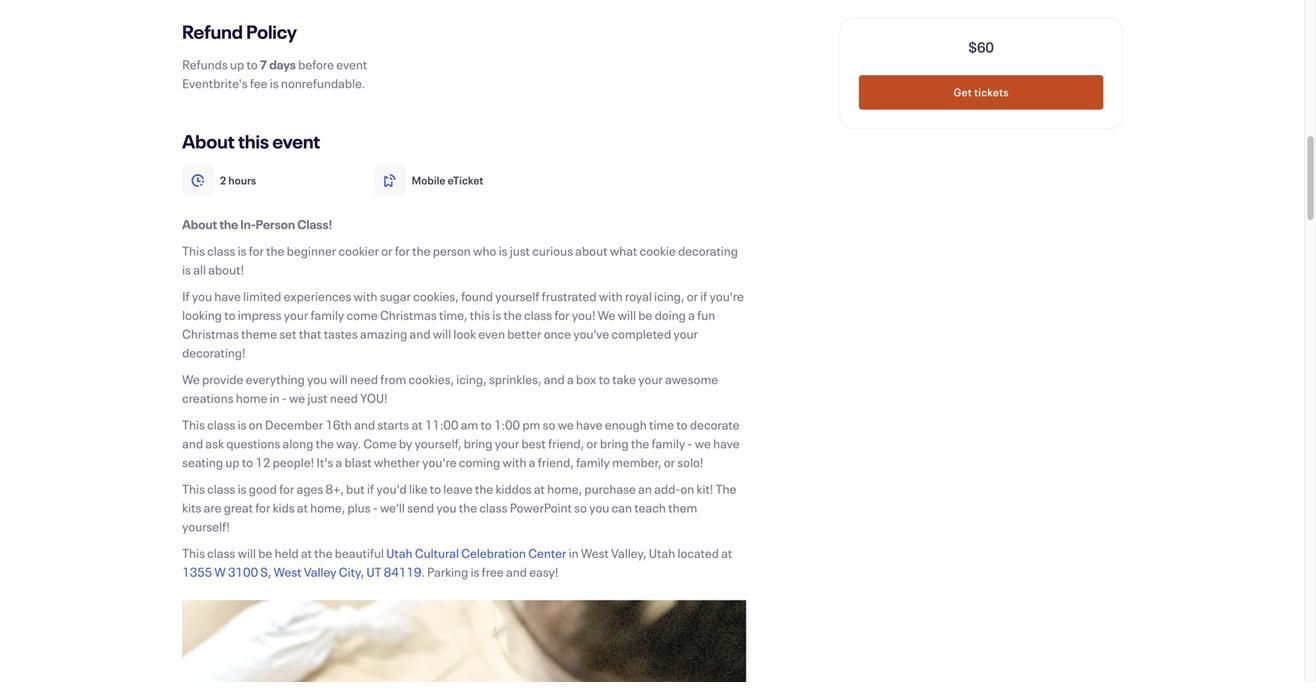 Task type: vqa. For each thing, say whether or not it's contained in the screenshot.
2nd display default icon from the bottom
no



Task type: describe. For each thing, give the bounding box(es) containing it.
tickets
[[974, 85, 1009, 100]]

your up set
[[284, 307, 308, 324]]

member,
[[612, 454, 662, 471]]

to inside if you have limited experiences with sugar cookies, found yourself frustrated with royal icing, or if you're looking to impress your family come christmas time, this is the class for you! we will be doing a fun christmas theme set that tastes amazing and will look even better once you've completed your decorating!
[[224, 307, 236, 324]]

royal
[[625, 288, 652, 305]]

0 vertical spatial this
[[238, 129, 269, 154]]

an
[[638, 481, 652, 498]]

the inside this class will be held at the beautiful utah cultural celebration center in west valley, utah located at 1355 w 3100 s, west valley city, ut 84119 . parking is free and easy!
[[314, 545, 333, 562]]

people!
[[273, 454, 314, 471]]

and up seating
[[182, 435, 203, 452]]

class!
[[297, 216, 332, 233]]

for up 'kids'
[[279, 481, 294, 498]]

provide
[[202, 371, 244, 388]]

about for about the in-person class!
[[182, 216, 217, 233]]

is inside this class will be held at the beautiful utah cultural celebration center in west valley, utah located at 1355 w 3100 s, west valley city, ut 84119 . parking is free and easy!
[[471, 564, 480, 581]]

1 vertical spatial need
[[330, 390, 358, 407]]

0 vertical spatial need
[[350, 371, 378, 388]]

from
[[380, 371, 406, 388]]

to inside we provide everything you will need from cookies, icing, sprinkles, and a box to take your awesome creations home in - we just need you!
[[599, 371, 610, 388]]

to right am
[[481, 416, 492, 433]]

found
[[461, 288, 493, 305]]

is inside if you have limited experiences with sugar cookies, found yourself frustrated with royal icing, or if you're looking to impress your family come christmas time, this is the class for you! we will be doing a fun christmas theme set that tastes amazing and will look even better once you've completed your decorating!
[[493, 307, 501, 324]]

like
[[409, 481, 428, 498]]

on inside this class is on december 16th and starts at 11:00 am to 1:00 pm so we have enough time to decorate and ask questions along the way. come by yourself, bring  your best friend, or bring the family - we have seating up to 12 people! it's a blast whether you're coming with a friend, family member, or solo!
[[249, 416, 263, 433]]

refunds
[[182, 56, 228, 73]]

1 horizontal spatial have
[[576, 416, 603, 433]]

or up purchase
[[587, 435, 598, 452]]

if you have limited experiences with sugar cookies, found yourself frustrated with royal icing, or if you're looking to impress your family come christmas time, this is the class for you! we will be doing a fun christmas theme set that tastes amazing and will look even better once you've completed your decorating!
[[182, 288, 744, 361]]

time
[[649, 416, 674, 433]]

is inside this class is good for ages 8+, but if you'd like to leave the kiddos at home, purchase an add-on kit! the kits are great for kids at home, plus - we'll send you the class powerpoint so you can teach them yourself!
[[238, 481, 247, 498]]

fee
[[250, 75, 268, 92]]

sugar
[[380, 288, 411, 305]]

the up the it's
[[316, 435, 334, 452]]

at up 1355 w 3100 s, west valley city, ut 84119 link
[[301, 545, 312, 562]]

you're inside if you have limited experiences with sugar cookies, found yourself frustrated with royal icing, or if you're looking to impress your family come christmas time, this is the class for you! we will be doing a fun christmas theme set that tastes amazing and will look even better once you've completed your decorating!
[[710, 288, 744, 305]]

valley
[[304, 564, 337, 581]]

or left solo!
[[664, 454, 675, 471]]

that
[[299, 326, 322, 342]]

look
[[454, 326, 476, 342]]

what
[[610, 243, 638, 259]]

refund
[[182, 19, 243, 44]]

person
[[433, 243, 471, 259]]

8+,
[[326, 481, 344, 498]]

11:00
[[425, 416, 459, 433]]

in inside we provide everything you will need from cookies, icing, sprinkles, and a box to take your awesome creations home in - we just need you!
[[270, 390, 280, 407]]

you inside if you have limited experiences with sugar cookies, found yourself frustrated with royal icing, or if you're looking to impress your family come christmas time, this is the class for you! we will be doing a fun christmas theme set that tastes amazing and will look even better once you've completed your decorating!
[[192, 288, 212, 305]]

will down the royal
[[618, 307, 636, 324]]

about
[[575, 243, 608, 259]]

a inside we provide everything you will need from cookies, icing, sprinkles, and a box to take your awesome creations home in - we just need you!
[[567, 371, 574, 388]]

0 vertical spatial friend,
[[548, 435, 584, 452]]

the
[[716, 481, 737, 498]]

box
[[576, 371, 597, 388]]

once
[[544, 326, 571, 342]]

your down doing at the top of the page
[[674, 326, 698, 342]]

celebration
[[461, 545, 526, 562]]

1 vertical spatial we
[[558, 416, 574, 433]]

at right 'located'
[[721, 545, 733, 562]]

time,
[[439, 307, 468, 324]]

curious
[[532, 243, 573, 259]]

the down the leave on the bottom left of page
[[459, 500, 477, 516]]

come
[[363, 435, 397, 452]]

along
[[283, 435, 313, 452]]

the up member, at bottom
[[631, 435, 649, 452]]

creations
[[182, 390, 234, 407]]

about this event
[[182, 129, 320, 154]]

great
[[224, 500, 253, 516]]

december
[[265, 416, 323, 433]]

this for this class is good for ages 8+, but if you'd like to leave the kiddos at home, purchase an add-on kit! the kits are great for kids at home, plus - we'll send you the class powerpoint so you can teach them yourself!
[[182, 481, 205, 498]]

just inside we provide everything you will need from cookies, icing, sprinkles, and a box to take your awesome creations home in - we just need you!
[[308, 390, 328, 407]]

class for this class will be held at the beautiful utah cultural celebration center in west valley, utah located at 1355 w 3100 s, west valley city, ut 84119 . parking is free and easy!
[[207, 545, 235, 562]]

just inside the this class is for the beginner cookier or for the person who is just curious about what cookie decorating is all about!
[[510, 243, 530, 259]]

for inside if you have limited experiences with sugar cookies, found yourself frustrated with royal icing, or if you're looking to impress your family come christmas time, this is the class for you! we will be doing a fun christmas theme set that tastes amazing and will look even better once you've completed your decorating!
[[555, 307, 570, 324]]

sprinkles,
[[489, 371, 542, 388]]

solo!
[[678, 454, 704, 471]]

if inside this class is good for ages 8+, but if you'd like to leave the kiddos at home, purchase an add-on kit! the kits are great for kids at home, plus - we'll send you the class powerpoint so you can teach them yourself!
[[367, 481, 374, 498]]

0 vertical spatial west
[[581, 545, 609, 562]]

theme
[[241, 326, 277, 342]]

for right cookier
[[395, 243, 410, 259]]

fun
[[697, 307, 716, 324]]

nonrefundable.
[[281, 75, 365, 92]]

decorating
[[678, 243, 738, 259]]

to right time
[[677, 416, 688, 433]]

powerpoint
[[510, 500, 572, 516]]

at right 'kids'
[[297, 500, 308, 516]]

and inside we provide everything you will need from cookies, icing, sprinkles, and a box to take your awesome creations home in - we just need you!
[[544, 371, 565, 388]]

on inside this class is good for ages 8+, but if you'd like to leave the kiddos at home, purchase an add-on kit! the kits are great for kids at home, plus - we'll send you the class powerpoint so you can teach them yourself!
[[681, 481, 694, 498]]

whether
[[374, 454, 420, 471]]

home
[[236, 390, 267, 407]]

the right the leave on the bottom left of page
[[475, 481, 493, 498]]

be inside this class will be held at the beautiful utah cultural celebration center in west valley, utah located at 1355 w 3100 s, west valley city, ut 84119 . parking is free and easy!
[[258, 545, 272, 562]]

seating
[[182, 454, 223, 471]]

you down the leave on the bottom left of page
[[437, 500, 457, 516]]

2 bring from the left
[[600, 435, 629, 452]]

good
[[249, 481, 277, 498]]

beautiful
[[335, 545, 384, 562]]

if
[[182, 288, 190, 305]]

if inside if you have limited experiences with sugar cookies, found yourself frustrated with royal icing, or if you're looking to impress your family come christmas time, this is the class for you! we will be doing a fun christmas theme set that tastes amazing and will look even better once you've completed your decorating!
[[700, 288, 708, 305]]

1 vertical spatial christmas
[[182, 326, 239, 342]]

about!
[[208, 261, 244, 278]]

class inside if you have limited experiences with sugar cookies, found yourself frustrated with royal icing, or if you're looking to impress your family come christmas time, this is the class for you! we will be doing a fun christmas theme set that tastes amazing and will look even better once you've completed your decorating!
[[524, 307, 552, 324]]

16th
[[325, 416, 352, 433]]

family inside if you have limited experiences with sugar cookies, found yourself frustrated with royal icing, or if you're looking to impress your family come christmas time, this is the class for you! we will be doing a fun christmas theme set that tastes amazing and will look even better once you've completed your decorating!
[[311, 307, 344, 324]]

the left person
[[412, 243, 431, 259]]

at up powerpoint
[[534, 481, 545, 498]]

plus
[[348, 500, 371, 516]]

2 hours
[[220, 173, 256, 188]]

you'd
[[377, 481, 407, 498]]

or inside if you have limited experiences with sugar cookies, found yourself frustrated with royal icing, or if you're looking to impress your family come christmas time, this is the class for you! we will be doing a fun christmas theme set that tastes amazing and will look even better once you've completed your decorating!
[[687, 288, 698, 305]]

policy
[[246, 19, 297, 44]]

best
[[522, 435, 546, 452]]

1 vertical spatial friend,
[[538, 454, 574, 471]]

mobile
[[412, 173, 446, 188]]

it's
[[317, 454, 333, 471]]

eticket
[[448, 173, 484, 188]]

impress
[[238, 307, 282, 324]]

class for this class is on december 16th and starts at 11:00 am to 1:00 pm so we have enough time to decorate and ask questions along the way. come by yourself, bring  your best friend, or bring the family - we have seating up to 12 people! it's a blast whether you're coming with a friend, family member, or solo!
[[207, 416, 235, 433]]

2 horizontal spatial family
[[652, 435, 686, 452]]

class down kiddos
[[480, 500, 508, 516]]

easy!
[[529, 564, 559, 581]]

0 horizontal spatial with
[[354, 288, 378, 305]]

the inside if you have limited experiences with sugar cookies, found yourself frustrated with royal icing, or if you're looking to impress your family come christmas time, this is the class for you! we will be doing a fun christmas theme set that tastes amazing and will look even better once you've completed your decorating!
[[504, 307, 522, 324]]

$60
[[969, 38, 994, 56]]

this for this class is for the beginner cookier or for the person who is just curious about what cookie decorating is all about!
[[182, 243, 205, 259]]

will inside we provide everything you will need from cookies, icing, sprinkles, and a box to take your awesome creations home in - we just need you!
[[330, 371, 348, 388]]

who
[[473, 243, 497, 259]]

is right who
[[499, 243, 508, 259]]

is up about!
[[238, 243, 247, 259]]

this class is good for ages 8+, but if you'd like to leave the kiddos at home, purchase an add-on kit! the kits are great for kids at home, plus - we'll send you the class powerpoint so you can teach them yourself!
[[182, 481, 737, 535]]

decorating!
[[182, 344, 246, 361]]

you're inside this class is on december 16th and starts at 11:00 am to 1:00 pm so we have enough time to decorate and ask questions along the way. come by yourself, bring  your best friend, or bring the family - we have seating up to 12 people! it's a blast whether you're coming with a friend, family member, or solo!
[[422, 454, 457, 471]]

is left all
[[182, 261, 191, 278]]

to inside this class is good for ages 8+, but if you'd like to leave the kiddos at home, purchase an add-on kit! the kits are great for kids at home, plus - we'll send you the class powerpoint so you can teach them yourself!
[[430, 481, 441, 498]]

12
[[255, 454, 271, 471]]

2 horizontal spatial with
[[599, 288, 623, 305]]

this class is for the beginner cookier or for the person who is just curious about what cookie decorating is all about!
[[182, 243, 738, 278]]

awesome
[[665, 371, 718, 388]]



Task type: locate. For each thing, give the bounding box(es) containing it.
family down time
[[652, 435, 686, 452]]

- up solo!
[[688, 435, 693, 452]]

0 horizontal spatial if
[[367, 481, 374, 498]]

we inside if you have limited experiences with sugar cookies, found yourself frustrated with royal icing, or if you're looking to impress your family come christmas time, this is the class for you! we will be doing a fun christmas theme set that tastes amazing and will look even better once you've completed your decorating!
[[598, 307, 616, 324]]

2 this from the top
[[182, 416, 205, 433]]

a left the box
[[567, 371, 574, 388]]

coming
[[459, 454, 500, 471]]

we provide everything you will need from cookies, icing, sprinkles, and a box to take your awesome creations home in - we just need you!
[[182, 371, 718, 407]]

0 horizontal spatial icing,
[[456, 371, 487, 388]]

is right fee
[[270, 75, 279, 92]]

event down nonrefundable.
[[273, 129, 320, 154]]

to left 7
[[247, 56, 258, 73]]

4 this from the top
[[182, 545, 205, 562]]

0 vertical spatial in
[[270, 390, 280, 407]]

get
[[954, 85, 972, 100]]

with left the royal
[[599, 288, 623, 305]]

cookier
[[339, 243, 379, 259]]

enough
[[605, 416, 647, 433]]

or inside the this class is for the beginner cookier or for the person who is just curious about what cookie decorating is all about!
[[381, 243, 393, 259]]

1 vertical spatial about
[[182, 216, 217, 233]]

is inside this class is on december 16th and starts at 11:00 am to 1:00 pm so we have enough time to decorate and ask questions along the way. come by yourself, bring  your best friend, or bring the family - we have seating up to 12 people! it's a blast whether you're coming with a friend, family member, or solo!
[[238, 416, 247, 433]]

event inside refunds up to 7 days before event eventbrite's fee is nonrefundable.
[[336, 56, 367, 73]]

home, up powerpoint
[[547, 481, 582, 498]]

on left kit! at the bottom
[[681, 481, 694, 498]]

up inside this class is on december 16th and starts at 11:00 am to 1:00 pm so we have enough time to decorate and ask questions along the way. come by yourself, bring  your best friend, or bring the family - we have seating up to 12 people! it's a blast whether you're coming with a friend, family member, or solo!
[[225, 454, 240, 471]]

with inside this class is on december 16th and starts at 11:00 am to 1:00 pm so we have enough time to decorate and ask questions along the way. come by yourself, bring  your best friend, or bring the family - we have seating up to 12 people! it's a blast whether you're coming with a friend, family member, or solo!
[[503, 454, 527, 471]]

0 vertical spatial cookies,
[[413, 288, 459, 305]]

0 vertical spatial family
[[311, 307, 344, 324]]

better
[[507, 326, 542, 342]]

is up questions
[[238, 416, 247, 433]]

your inside we provide everything you will need from cookies, icing, sprinkles, and a box to take your awesome creations home in - we just need you!
[[639, 371, 663, 388]]

- inside this class is good for ages 8+, but if you'd like to leave the kiddos at home, purchase an add-on kit! the kits are great for kids at home, plus - we'll send you the class powerpoint so you can teach them yourself!
[[373, 500, 378, 516]]

this up hours
[[238, 129, 269, 154]]

the
[[219, 216, 238, 233], [266, 243, 285, 259], [412, 243, 431, 259], [504, 307, 522, 324], [316, 435, 334, 452], [631, 435, 649, 452], [475, 481, 493, 498], [459, 500, 477, 516], [314, 545, 333, 562]]

- down everything
[[282, 390, 287, 407]]

0 vertical spatial we
[[289, 390, 305, 407]]

for down about the in-person class!
[[249, 243, 264, 259]]

1 horizontal spatial just
[[510, 243, 530, 259]]

with
[[354, 288, 378, 305], [599, 288, 623, 305], [503, 454, 527, 471]]

utah
[[386, 545, 413, 562], [649, 545, 675, 562]]

this inside the this class is for the beginner cookier or for the person who is just curious about what cookie decorating is all about!
[[182, 243, 205, 259]]

1 horizontal spatial this
[[470, 307, 490, 324]]

we inside we provide everything you will need from cookies, icing, sprinkles, and a box to take your awesome creations home in - we just need you!
[[182, 371, 200, 388]]

0 vertical spatial about
[[182, 129, 235, 154]]

0 horizontal spatial we
[[182, 371, 200, 388]]

we
[[289, 390, 305, 407], [558, 416, 574, 433], [695, 435, 711, 452]]

will up 3100
[[238, 545, 256, 562]]

your right "take"
[[639, 371, 663, 388]]

at
[[412, 416, 423, 433], [534, 481, 545, 498], [297, 500, 308, 516], [301, 545, 312, 562], [721, 545, 733, 562]]

you down purchase
[[589, 500, 610, 516]]

are
[[204, 500, 222, 516]]

we inside we provide everything you will need from cookies, icing, sprinkles, and a box to take your awesome creations home in - we just need you!
[[289, 390, 305, 407]]

eventbrite's
[[182, 75, 248, 92]]

will up 16th
[[330, 371, 348, 388]]

we up creations
[[182, 371, 200, 388]]

christmas down sugar at the top of page
[[380, 307, 437, 324]]

kiddos
[[496, 481, 532, 498]]

just up 16th
[[308, 390, 328, 407]]

this for this class is on december 16th and starts at 11:00 am to 1:00 pm so we have enough time to decorate and ask questions along the way. come by yourself, bring  your best friend, or bring the family - we have seating up to 12 people! it's a blast whether you're coming with a friend, family member, or solo!
[[182, 416, 205, 433]]

is up even
[[493, 307, 501, 324]]

1 horizontal spatial with
[[503, 454, 527, 471]]

1 horizontal spatial christmas
[[380, 307, 437, 324]]

and up 'come'
[[354, 416, 375, 433]]

1 horizontal spatial west
[[581, 545, 609, 562]]

0 horizontal spatial event
[[273, 129, 320, 154]]

class up 'are'
[[207, 481, 235, 498]]

1 horizontal spatial we
[[598, 307, 616, 324]]

ut
[[367, 564, 382, 581]]

set
[[279, 326, 297, 342]]

be up completed
[[639, 307, 653, 324]]

1 vertical spatial if
[[367, 481, 374, 498]]

on up questions
[[249, 416, 263, 433]]

about
[[182, 129, 235, 154], [182, 216, 217, 233]]

in right center
[[569, 545, 579, 562]]

west down held
[[274, 564, 302, 581]]

1 vertical spatial west
[[274, 564, 302, 581]]

cookies, inside if you have limited experiences with sugar cookies, found yourself frustrated with royal icing, or if you're looking to impress your family come christmas time, this is the class for you! we will be doing a fun christmas theme set that tastes amazing and will look even better once you've completed your decorating!
[[413, 288, 459, 305]]

the left in-
[[219, 216, 238, 233]]

0 horizontal spatial in
[[270, 390, 280, 407]]

2 about from the top
[[182, 216, 217, 233]]

to left the '12'
[[242, 454, 253, 471]]

0 vertical spatial icing,
[[654, 288, 685, 305]]

or up fun
[[687, 288, 698, 305]]

home, down 8+,
[[310, 500, 345, 516]]

is up great
[[238, 481, 247, 498]]

1355
[[182, 564, 212, 581]]

cultural
[[415, 545, 459, 562]]

cookie
[[640, 243, 676, 259]]

0 horizontal spatial utah
[[386, 545, 413, 562]]

this down creations
[[182, 416, 205, 433]]

kids
[[273, 500, 295, 516]]

and right amazing
[[410, 326, 431, 342]]

take
[[612, 371, 636, 388]]

experiences
[[284, 288, 351, 305]]

hours
[[228, 173, 256, 188]]

this up kits
[[182, 481, 205, 498]]

the down the yourself
[[504, 307, 522, 324]]

this up all
[[182, 243, 205, 259]]

0 vertical spatial if
[[700, 288, 708, 305]]

a left fun
[[688, 307, 695, 324]]

will down time,
[[433, 326, 451, 342]]

1 horizontal spatial we
[[558, 416, 574, 433]]

this inside this class is good for ages 8+, but if you'd like to leave the kiddos at home, purchase an add-on kit! the kits are great for kids at home, plus - we'll send you the class powerpoint so you can teach them yourself!
[[182, 481, 205, 498]]

7
[[260, 56, 267, 73]]

in inside this class will be held at the beautiful utah cultural celebration center in west valley, utah located at 1355 w 3100 s, west valley city, ut 84119 . parking is free and easy!
[[569, 545, 579, 562]]

- right plus
[[373, 500, 378, 516]]

get tickets button
[[859, 75, 1104, 110]]

class inside this class is on december 16th and starts at 11:00 am to 1:00 pm so we have enough time to decorate and ask questions along the way. come by yourself, bring  your best friend, or bring the family - we have seating up to 12 people! it's a blast whether you're coming with a friend, family member, or solo!
[[207, 416, 235, 433]]

this
[[238, 129, 269, 154], [470, 307, 490, 324]]

decorate
[[690, 416, 740, 433]]

0 horizontal spatial just
[[308, 390, 328, 407]]

family
[[311, 307, 344, 324], [652, 435, 686, 452], [576, 454, 610, 471]]

you've
[[574, 326, 609, 342]]

1 horizontal spatial utah
[[649, 545, 675, 562]]

0 vertical spatial just
[[510, 243, 530, 259]]

0 horizontal spatial west
[[274, 564, 302, 581]]

to inside refunds up to 7 days before event eventbrite's fee is nonrefundable.
[[247, 56, 258, 73]]

0 vertical spatial home,
[[547, 481, 582, 498]]

or
[[381, 243, 393, 259], [687, 288, 698, 305], [587, 435, 598, 452], [664, 454, 675, 471]]

1 vertical spatial be
[[258, 545, 272, 562]]

this inside this class is on december 16th and starts at 11:00 am to 1:00 pm so we have enough time to decorate and ask questions along the way. come by yourself, bring  your best friend, or bring the family - we have seating up to 12 people! it's a blast whether you're coming with a friend, family member, or solo!
[[182, 416, 205, 433]]

limited
[[243, 288, 281, 305]]

class inside this class will be held at the beautiful utah cultural celebration center in west valley, utah located at 1355 w 3100 s, west valley city, ut 84119 . parking is free and easy!
[[207, 545, 235, 562]]

city,
[[339, 564, 364, 581]]

1 vertical spatial you're
[[422, 454, 457, 471]]

event up nonrefundable.
[[336, 56, 367, 73]]

0 horizontal spatial so
[[543, 416, 556, 433]]

0 vertical spatial -
[[282, 390, 287, 407]]

1 horizontal spatial if
[[700, 288, 708, 305]]

is inside refunds up to 7 days before event eventbrite's fee is nonrefundable.
[[270, 75, 279, 92]]

we right you!
[[598, 307, 616, 324]]

way.
[[336, 435, 361, 452]]

can
[[612, 500, 632, 516]]

leave
[[443, 481, 473, 498]]

0 horizontal spatial be
[[258, 545, 272, 562]]

have down decorate
[[713, 435, 740, 452]]

icing,
[[654, 288, 685, 305], [456, 371, 487, 388]]

is left free
[[471, 564, 480, 581]]

1 vertical spatial up
[[225, 454, 240, 471]]

be inside if you have limited experiences with sugar cookies, found yourself frustrated with royal icing, or if you're looking to impress your family come christmas time, this is the class for you! we will be doing a fun christmas theme set that tastes amazing and will look even better once you've completed your decorating!
[[639, 307, 653, 324]]

1 about from the top
[[182, 129, 235, 154]]

west left valley,
[[581, 545, 609, 562]]

you
[[192, 288, 212, 305], [307, 371, 327, 388], [437, 500, 457, 516], [589, 500, 610, 516]]

about up all
[[182, 216, 217, 233]]

you inside we provide everything you will need from cookies, icing, sprinkles, and a box to take your awesome creations home in - we just need you!
[[307, 371, 327, 388]]

cookies, right from
[[409, 371, 454, 388]]

0 vertical spatial up
[[230, 56, 244, 73]]

cookies, for from
[[409, 371, 454, 388]]

0 horizontal spatial you're
[[422, 454, 457, 471]]

frustrated
[[542, 288, 597, 305]]

kit!
[[697, 481, 714, 498]]

1 vertical spatial cookies,
[[409, 371, 454, 388]]

icing, inside if you have limited experiences with sugar cookies, found yourself frustrated with royal icing, or if you're looking to impress your family come christmas time, this is the class for you! we will be doing a fun christmas theme set that tastes amazing and will look even better once you've completed your decorating!
[[654, 288, 685, 305]]

for up once
[[555, 307, 570, 324]]

have inside if you have limited experiences with sugar cookies, found yourself frustrated with royal icing, or if you're looking to impress your family come christmas time, this is the class for you! we will be doing a fun christmas theme set that tastes amazing and will look even better once you've completed your decorating!
[[214, 288, 241, 305]]

have left enough
[[576, 416, 603, 433]]

we'll
[[380, 500, 405, 516]]

0 vertical spatial you're
[[710, 288, 744, 305]]

to right the like
[[430, 481, 441, 498]]

1 vertical spatial event
[[273, 129, 320, 154]]

bring
[[464, 435, 493, 452], [600, 435, 629, 452]]

ask
[[205, 435, 224, 452]]

you!
[[360, 390, 388, 407]]

1 vertical spatial we
[[182, 371, 200, 388]]

2 vertical spatial have
[[713, 435, 740, 452]]

the up valley
[[314, 545, 333, 562]]

1 this from the top
[[182, 243, 205, 259]]

0 horizontal spatial family
[[311, 307, 344, 324]]

need up 16th
[[330, 390, 358, 407]]

1 vertical spatial icing,
[[456, 371, 487, 388]]

0 vertical spatial on
[[249, 416, 263, 433]]

at inside this class is on december 16th and starts at 11:00 am to 1:00 pm so we have enough time to decorate and ask questions along the way. come by yourself, bring  your best friend, or bring the family - we have seating up to 12 people! it's a blast whether you're coming with a friend, family member, or solo!
[[412, 416, 423, 433]]

we right pm
[[558, 416, 574, 433]]

2 vertical spatial -
[[373, 500, 378, 516]]

0 vertical spatial be
[[639, 307, 653, 324]]

and inside if you have limited experiences with sugar cookies, found yourself frustrated with royal icing, or if you're looking to impress your family come christmas time, this is the class for you! we will be doing a fun christmas theme set that tastes amazing and will look even better once you've completed your decorating!
[[410, 326, 431, 342]]

0 horizontal spatial on
[[249, 416, 263, 433]]

1 vertical spatial so
[[574, 500, 587, 516]]

even
[[479, 326, 505, 342]]

up left 7
[[230, 56, 244, 73]]

and
[[410, 326, 431, 342], [544, 371, 565, 388], [354, 416, 375, 433], [182, 435, 203, 452], [506, 564, 527, 581]]

-
[[282, 390, 287, 407], [688, 435, 693, 452], [373, 500, 378, 516]]

1 horizontal spatial you're
[[710, 288, 744, 305]]

located
[[678, 545, 719, 562]]

1 utah from the left
[[386, 545, 413, 562]]

just left curious
[[510, 243, 530, 259]]

utah right valley,
[[649, 545, 675, 562]]

0 vertical spatial have
[[214, 288, 241, 305]]

w
[[215, 564, 226, 581]]

0 vertical spatial so
[[543, 416, 556, 433]]

.
[[422, 564, 425, 581]]

1 horizontal spatial family
[[576, 454, 610, 471]]

or right cookier
[[381, 243, 393, 259]]

class for this class is good for ages 8+, but if you'd like to leave the kiddos at home, purchase an add-on kit! the kits are great for kids at home, plus - we'll send you the class powerpoint so you can teach them yourself!
[[207, 481, 235, 498]]

1 horizontal spatial event
[[336, 56, 367, 73]]

so down purchase
[[574, 500, 587, 516]]

west
[[581, 545, 609, 562], [274, 564, 302, 581]]

be
[[639, 307, 653, 324], [258, 545, 272, 562]]

0 horizontal spatial we
[[289, 390, 305, 407]]

family up purchase
[[576, 454, 610, 471]]

cookies, up time,
[[413, 288, 459, 305]]

am
[[461, 416, 478, 433]]

for down good in the left bottom of the page
[[255, 500, 270, 516]]

1 bring from the left
[[464, 435, 493, 452]]

yourself
[[495, 288, 540, 305]]

class for this class is for the beginner cookier or for the person who is just curious about what cookie decorating is all about!
[[207, 243, 235, 259]]

0 horizontal spatial have
[[214, 288, 241, 305]]

- inside this class is on december 16th and starts at 11:00 am to 1:00 pm so we have enough time to decorate and ask questions along the way. come by yourself, bring  your best friend, or bring the family - we have seating up to 12 people! it's a blast whether you're coming with a friend, family member, or solo!
[[688, 435, 693, 452]]

this inside this class will be held at the beautiful utah cultural celebration center in west valley, utah located at 1355 w 3100 s, west valley city, ut 84119 . parking is free and easy!
[[182, 545, 205, 562]]

1 horizontal spatial so
[[574, 500, 587, 516]]

you're up fun
[[710, 288, 744, 305]]

we down decorate
[[695, 435, 711, 452]]

2 horizontal spatial we
[[695, 435, 711, 452]]

if right but
[[367, 481, 374, 498]]

all
[[193, 261, 206, 278]]

have down about!
[[214, 288, 241, 305]]

class up better
[[524, 307, 552, 324]]

1 horizontal spatial be
[[639, 307, 653, 324]]

icing, left 'sprinkles,'
[[456, 371, 487, 388]]

1 horizontal spatial bring
[[600, 435, 629, 452]]

we
[[598, 307, 616, 324], [182, 371, 200, 388]]

1 vertical spatial just
[[308, 390, 328, 407]]

center
[[528, 545, 567, 562]]

1 horizontal spatial in
[[569, 545, 579, 562]]

class up about!
[[207, 243, 235, 259]]

to right looking
[[224, 307, 236, 324]]

0 horizontal spatial this
[[238, 129, 269, 154]]

cookies, for sugar
[[413, 288, 459, 305]]

home,
[[547, 481, 582, 498], [310, 500, 345, 516]]

you right everything
[[307, 371, 327, 388]]

so inside this class is good for ages 8+, but if you'd like to leave the kiddos at home, purchase an add-on kit! the kits are great for kids at home, plus - we'll send you the class powerpoint so you can teach them yourself!
[[574, 500, 587, 516]]

2 utah from the left
[[649, 545, 675, 562]]

we up the december
[[289, 390, 305, 407]]

1 horizontal spatial -
[[373, 500, 378, 516]]

completed
[[612, 326, 671, 342]]

to right the box
[[599, 371, 610, 388]]

2 horizontal spatial -
[[688, 435, 693, 452]]

your inside this class is on december 16th and starts at 11:00 am to 1:00 pm so we have enough time to decorate and ask questions along the way. come by yourself, bring  your best friend, or bring the family - we have seating up to 12 people! it's a blast whether you're coming with a friend, family member, or solo!
[[495, 435, 519, 452]]

class up ask
[[207, 416, 235, 433]]

0 vertical spatial event
[[336, 56, 367, 73]]

1 horizontal spatial home,
[[547, 481, 582, 498]]

2 vertical spatial we
[[695, 435, 711, 452]]

2 vertical spatial family
[[576, 454, 610, 471]]

event
[[336, 56, 367, 73], [273, 129, 320, 154]]

about up "2"
[[182, 129, 235, 154]]

84119
[[384, 564, 422, 581]]

so inside this class is on december 16th and starts at 11:00 am to 1:00 pm so we have enough time to decorate and ask questions along the way. come by yourself, bring  your best friend, or bring the family - we have seating up to 12 people! it's a blast whether you're coming with a friend, family member, or solo!
[[543, 416, 556, 433]]

this inside if you have limited experiences with sugar cookies, found yourself frustrated with royal icing, or if you're looking to impress your family come christmas time, this is the class for you! we will be doing a fun christmas theme set that tastes amazing and will look even better once you've completed your decorating!
[[470, 307, 490, 324]]

you!
[[572, 307, 596, 324]]

this up "1355"
[[182, 545, 205, 562]]

questions
[[226, 435, 280, 452]]

amazing
[[360, 326, 407, 342]]

0 horizontal spatial bring
[[464, 435, 493, 452]]

0 horizontal spatial home,
[[310, 500, 345, 516]]

1 horizontal spatial on
[[681, 481, 694, 498]]

be up the s,
[[258, 545, 272, 562]]

utah up 84119
[[386, 545, 413, 562]]

christmas up decorating!
[[182, 326, 239, 342]]

send
[[407, 500, 434, 516]]

2 horizontal spatial have
[[713, 435, 740, 452]]

friend, down best
[[538, 454, 574, 471]]

will inside this class will be held at the beautiful utah cultural celebration center in west valley, utah located at 1355 w 3100 s, west valley city, ut 84119 . parking is free and easy!
[[238, 545, 256, 562]]

and inside this class will be held at the beautiful utah cultural celebration center in west valley, utah located at 1355 w 3100 s, west valley city, ut 84119 . parking is free and easy!
[[506, 564, 527, 581]]

1 vertical spatial home,
[[310, 500, 345, 516]]

3 this from the top
[[182, 481, 205, 498]]

a inside if you have limited experiences with sugar cookies, found yourself frustrated with royal icing, or if you're looking to impress your family come christmas time, this is the class for you! we will be doing a fun christmas theme set that tastes amazing and will look even better once you've completed your decorating!
[[688, 307, 695, 324]]

free
[[482, 564, 504, 581]]

add-
[[654, 481, 681, 498]]

at up by
[[412, 416, 423, 433]]

0 vertical spatial christmas
[[380, 307, 437, 324]]

utah cultural celebration center link
[[386, 545, 567, 562]]

0 vertical spatial we
[[598, 307, 616, 324]]

valley,
[[611, 545, 647, 562]]

1 vertical spatial this
[[470, 307, 490, 324]]

up inside refunds up to 7 days before event eventbrite's fee is nonrefundable.
[[230, 56, 244, 73]]

a right the it's
[[336, 454, 342, 471]]

1 vertical spatial -
[[688, 435, 693, 452]]

up
[[230, 56, 244, 73], [225, 454, 240, 471]]

1 vertical spatial have
[[576, 416, 603, 433]]

with up kiddos
[[503, 454, 527, 471]]

class inside the this class is for the beginner cookier or for the person who is just curious about what cookie decorating is all about!
[[207, 243, 235, 259]]

1 vertical spatial on
[[681, 481, 694, 498]]

icing, inside we provide everything you will need from cookies, icing, sprinkles, and a box to take your awesome creations home in - we just need you!
[[456, 371, 487, 388]]

them
[[668, 500, 698, 516]]

class up w on the bottom of page
[[207, 545, 235, 562]]

by
[[399, 435, 412, 452]]

1 horizontal spatial icing,
[[654, 288, 685, 305]]

family down experiences
[[311, 307, 344, 324]]

1 vertical spatial in
[[569, 545, 579, 562]]

get tickets
[[954, 85, 1009, 100]]

- inside we provide everything you will need from cookies, icing, sprinkles, and a box to take your awesome creations home in - we just need you!
[[282, 390, 287, 407]]

pm
[[523, 416, 540, 433]]

1 vertical spatial family
[[652, 435, 686, 452]]

the down person
[[266, 243, 285, 259]]

0 horizontal spatial -
[[282, 390, 287, 407]]

about for about this event
[[182, 129, 235, 154]]

cookies, inside we provide everything you will need from cookies, icing, sprinkles, and a box to take your awesome creations home in - we just need you!
[[409, 371, 454, 388]]

0 horizontal spatial christmas
[[182, 326, 239, 342]]

teach
[[634, 500, 666, 516]]

bring up coming
[[464, 435, 493, 452]]

a down best
[[529, 454, 536, 471]]

so
[[543, 416, 556, 433], [574, 500, 587, 516]]



